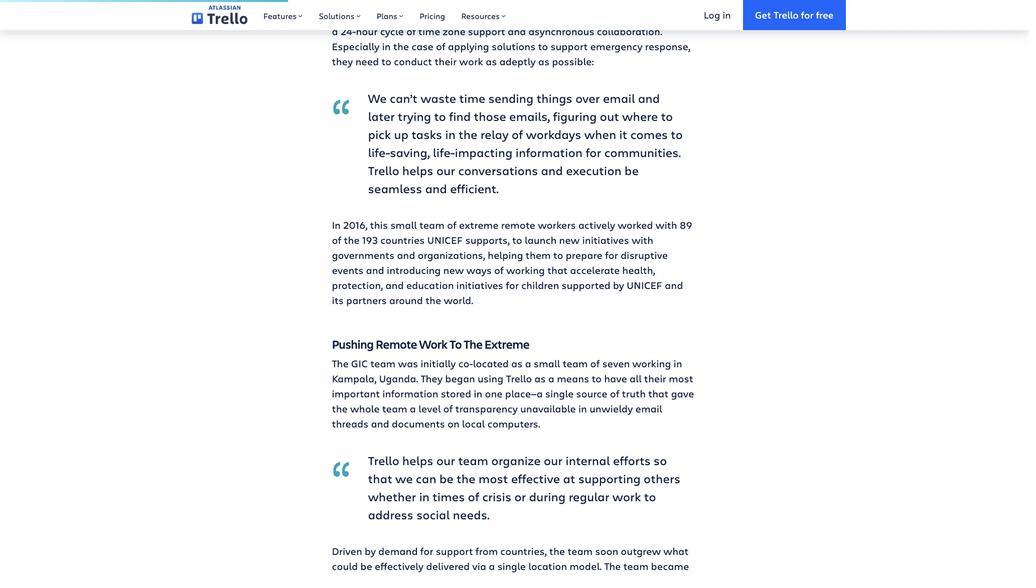 Task type: vqa. For each thing, say whether or not it's contained in the screenshot.
cycle
yes



Task type: locate. For each thing, give the bounding box(es) containing it.
0 vertical spatial that
[[548, 264, 568, 277]]

working up all
[[633, 357, 671, 371]]

colleagues
[[509, 10, 560, 23]]

the up country
[[605, 560, 621, 574]]

that up children
[[548, 264, 568, 277]]

1 vertical spatial gic
[[351, 357, 368, 371]]

1 vertical spatial most
[[479, 471, 508, 487]]

work
[[460, 55, 483, 68], [613, 489, 641, 505]]

most
[[669, 372, 694, 386], [479, 471, 508, 487]]

0 horizontal spatial new
[[444, 264, 464, 277]]

address
[[368, 507, 414, 523]]

demand
[[379, 545, 418, 558]]

0 horizontal spatial life-
[[368, 144, 390, 161]]

1 helps from the top
[[403, 162, 434, 179]]

1 vertical spatial on
[[448, 417, 460, 431]]

unwieldy
[[590, 402, 633, 416]]

senior
[[401, 0, 431, 8]]

the inside we can't waste time sending things over email and later trying to find those emails, figuring out where to pick up tasks in the relay of workdays when it comes to life-saving, life-impacting information for communities. trello helps our conversations and execution be seamless and efficient.
[[459, 126, 478, 143]]

a up documents
[[410, 402, 416, 416]]

during
[[529, 489, 566, 505]]

a left 24-
[[332, 25, 338, 38]]

most up gave
[[669, 372, 694, 386]]

for up members
[[421, 545, 434, 558]]

2 horizontal spatial the
[[605, 560, 621, 574]]

across
[[563, 10, 593, 23]]

to up source at the bottom of the page
[[592, 372, 602, 386]]

enabling
[[655, 10, 696, 23]]

solutions
[[492, 40, 536, 53]]

with left the 89
[[656, 219, 678, 232]]

them
[[526, 249, 551, 262]]

efficient.
[[450, 180, 499, 197]]

to inside 'driven by demand for support from countries, the team soon outgrew what could be effectively delivered via a single location model. the team became nomadic, with members traveling to support different country offices arou'
[[494, 575, 504, 577]]

of inside trello helps our team organize our internal efforts so that we can be the most effective at supporting others whether in times of crisis or during regular work to address social needs.
[[468, 489, 480, 505]]

1 vertical spatial work
[[613, 489, 641, 505]]

0 vertical spatial by
[[613, 279, 625, 292]]

by down health, on the top right
[[613, 279, 625, 292]]

0 horizontal spatial the
[[332, 357, 349, 371]]

be inside 'driven by demand for support from countries, the team soon outgrew what could be effectively delivered via a single location model. the team became nomadic, with members traveling to support different country offices arou'
[[361, 560, 372, 574]]

1 horizontal spatial email
[[636, 402, 663, 416]]

in down can
[[419, 489, 430, 505]]

2 horizontal spatial that
[[649, 387, 669, 401]]

email inside we can't waste time sending things over email and later trying to find those emails, figuring out where to pick up tasks in the relay of workdays when it comes to life-saving, life-impacting information for communities. trello helps our conversations and execution be seamless and efficient.
[[603, 90, 635, 107]]

with up disruptive
[[632, 234, 654, 247]]

in up gave
[[674, 357, 683, 371]]

1 horizontal spatial work
[[613, 489, 641, 505]]

2 helps from the top
[[403, 453, 434, 469]]

life- down pick
[[368, 144, 390, 161]]

when
[[585, 126, 617, 143]]

0 horizontal spatial single
[[498, 560, 526, 574]]

2 vertical spatial be
[[361, 560, 372, 574]]

unicef up the organizations,
[[428, 234, 463, 247]]

2 vertical spatial the
[[605, 560, 621, 574]]

the inside trello helps our team organize our internal efforts so that we can be the most effective at supporting others whether in times of crisis or during regular work to address social needs.
[[457, 471, 476, 487]]

193
[[362, 234, 378, 247]]

0 horizontal spatial by
[[365, 545, 376, 558]]

figuring
[[553, 108, 597, 125]]

for up execution
[[586, 144, 602, 161]]

their right all
[[645, 372, 667, 386]]

initiatives down actively
[[583, 234, 630, 247]]

located
[[473, 357, 509, 371]]

1 vertical spatial unicef
[[627, 279, 663, 292]]

the down the '2016,'
[[344, 234, 360, 247]]

team down local
[[458, 453, 489, 469]]

email up out
[[603, 90, 635, 107]]

new
[[559, 234, 580, 247], [444, 264, 464, 277]]

1 horizontal spatial gic
[[636, 0, 653, 8]]

their
[[435, 55, 457, 68], [645, 372, 667, 386]]

trello inside trello helps our team organize our internal efforts so that we can be the most effective at supporting others whether in times of crisis or during regular work to address social needs.
[[368, 453, 400, 469]]

the inside 'driven by demand for support from countries, the team soon outgrew what could be effectively delivered via a single location model. the team became nomadic, with members traveling to support different country offices arou'
[[550, 545, 565, 558]]

1 vertical spatial their
[[645, 372, 667, 386]]

so
[[654, 453, 667, 469]]

outgrew
[[621, 545, 661, 558]]

0 horizontal spatial most
[[479, 471, 508, 487]]

of down in
[[332, 234, 342, 247]]

out
[[600, 108, 620, 125]]

soon
[[596, 545, 619, 558]]

in left one
[[474, 387, 483, 401]]

helps up can
[[403, 453, 434, 469]]

1 horizontal spatial most
[[669, 372, 694, 386]]

1 vertical spatial that
[[649, 387, 669, 401]]

1 horizontal spatial information
[[516, 144, 583, 161]]

team inside 'in 2016, this small team of extreme remote workers actively worked with 89 of the 193 countries unicef supports, to launch new initiatives with governments and organizations, helping them to prepare for disruptive events and introducing new ways of working that accelerate health, protection, and education initiatives for children supported by unicef and its partners around the world.'
[[420, 219, 445, 232]]

single up unavailable
[[546, 387, 574, 401]]

in inside tanya accone, senior advisor on innovation who leads unicef's gic team, works with her 16 full- and part-time colleagues across 11 locations, enabling a 24-hour cycle of time zone support and asynchronous collaboration. especially in the case of applying solutions to support emergency response, they need to conduct their work as adeptly as possible:
[[382, 40, 391, 53]]

tanya accone, senior advisor on innovation who leads unicef's gic team, works with her 16 full- and part-time colleagues across 11 locations, enabling a 24-hour cycle of time zone support and asynchronous collaboration. especially in the case of applying solutions to support emergency response, they need to conduct their work as adeptly as possible:
[[332, 0, 696, 68]]

1 vertical spatial working
[[633, 357, 671, 371]]

by inside 'driven by demand for support from countries, the team soon outgrew what could be effectively delivered via a single location model. the team became nomadic, with members traveling to support different country offices arou'
[[365, 545, 376, 558]]

0 vertical spatial be
[[625, 162, 639, 179]]

most up crisis
[[479, 471, 508, 487]]

working inside pushing remote work to the extreme the gic team was initially co-located as a small team of seven working in kampala, uganda. they began using trello as a means to have all their most important information stored in one place—a single source of truth that gave the whole team a level of transparency unavailable in unwieldy email threads and documents on local computers.
[[633, 357, 671, 371]]

helps down 'saving,'
[[403, 162, 434, 179]]

time down full-
[[419, 25, 440, 38]]

0 vertical spatial on
[[471, 0, 483, 8]]

that inside pushing remote work to the extreme the gic team was initially co-located as a small team of seven working in kampala, uganda. they began using trello as a means to have all their most important information stored in one place—a single source of truth that gave the whole team a level of transparency unavailable in unwieldy email threads and documents on local computers.
[[649, 387, 669, 401]]

the down cycle
[[393, 40, 409, 53]]

with inside tanya accone, senior advisor on innovation who leads unicef's gic team, works with her 16 full- and part-time colleagues across 11 locations, enabling a 24-hour cycle of time zone support and asynchronous collaboration. especially in the case of applying solutions to support emergency response, they need to conduct their work as adeptly as possible:
[[364, 10, 385, 23]]

on left local
[[448, 417, 460, 431]]

and up solutions on the top of page
[[508, 25, 526, 38]]

pushing
[[332, 337, 374, 353]]

1 vertical spatial by
[[365, 545, 376, 558]]

1 vertical spatial new
[[444, 264, 464, 277]]

for inside we can't waste time sending things over email and later trying to find those emails, figuring out where to pick up tasks in the relay of workdays when it comes to life-saving, life-impacting information for communities. trello helps our conversations and execution be seamless and efficient.
[[586, 144, 602, 161]]

resources button
[[453, 0, 514, 30]]

1 life- from the left
[[368, 144, 390, 161]]

0 vertical spatial unicef
[[428, 234, 463, 247]]

0 horizontal spatial small
[[391, 219, 417, 232]]

accone,
[[363, 0, 399, 8]]

workdays
[[526, 126, 582, 143]]

0 horizontal spatial be
[[361, 560, 372, 574]]

0 horizontal spatial on
[[448, 417, 460, 431]]

0 horizontal spatial information
[[383, 387, 439, 401]]

0 vertical spatial single
[[546, 387, 574, 401]]

delivered
[[426, 560, 470, 574]]

to up comes
[[661, 108, 673, 125]]

be up times
[[440, 471, 454, 487]]

information down workdays
[[516, 144, 583, 161]]

1 vertical spatial initiatives
[[457, 279, 504, 292]]

in down cycle
[[382, 40, 391, 53]]

0 horizontal spatial unicef
[[428, 234, 463, 247]]

2 vertical spatial time
[[459, 90, 486, 107]]

support up delivered
[[436, 545, 473, 558]]

be down communities.
[[625, 162, 639, 179]]

by inside 'in 2016, this small team of extreme remote workers actively worked with 89 of the 193 countries unicef supports, to launch new initiatives with governments and organizations, helping them to prepare for disruptive events and introducing new ways of working that accelerate health, protection, and education initiatives for children supported by unicef and its partners around the world.'
[[613, 279, 625, 292]]

of down have in the right of the page
[[610, 387, 620, 401]]

threads
[[332, 417, 369, 431]]

on up the resources
[[471, 0, 483, 8]]

0 vertical spatial working
[[507, 264, 545, 277]]

this
[[370, 219, 388, 232]]

around
[[390, 294, 423, 307]]

support down 'location'
[[507, 575, 544, 577]]

1 horizontal spatial that
[[548, 264, 568, 277]]

0 horizontal spatial working
[[507, 264, 545, 277]]

extreme
[[485, 337, 530, 353]]

1 horizontal spatial single
[[546, 387, 574, 401]]

1 vertical spatial information
[[383, 387, 439, 401]]

by right driven
[[365, 545, 376, 558]]

work down applying
[[460, 55, 483, 68]]

to down "asynchronous"
[[538, 40, 548, 53]]

source
[[577, 387, 608, 401]]

that inside 'in 2016, this small team of extreme remote workers actively worked with 89 of the 193 countries unicef supports, to launch new initiatives with governments and organizations, helping them to prepare for disruptive events and introducing new ways of working that accelerate health, protection, and education initiatives for children supported by unicef and its partners around the world.'
[[548, 264, 568, 277]]

team inside trello helps our team organize our internal efforts so that we can be the most effective at supporting others whether in times of crisis or during regular work to address social needs.
[[458, 453, 489, 469]]

1 horizontal spatial their
[[645, 372, 667, 386]]

the up the kampala,
[[332, 357, 349, 371]]

1 horizontal spatial life-
[[433, 144, 455, 161]]

our up can
[[437, 453, 455, 469]]

be inside trello helps our team organize our internal efforts so that we can be the most effective at supporting others whether in times of crisis or during regular work to address social needs.
[[440, 471, 454, 487]]

0 vertical spatial most
[[669, 372, 694, 386]]

0 horizontal spatial gic
[[351, 357, 368, 371]]

needs.
[[453, 507, 490, 523]]

plans
[[377, 11, 398, 21]]

with down accone,
[[364, 10, 385, 23]]

to inside trello helps our team organize our internal efforts so that we can be the most effective at supporting others whether in times of crisis or during regular work to address social needs.
[[645, 489, 656, 505]]

0 vertical spatial the
[[464, 337, 483, 353]]

of down 16
[[407, 25, 416, 38]]

0 vertical spatial small
[[391, 219, 417, 232]]

small inside 'in 2016, this small team of extreme remote workers actively worked with 89 of the 193 countries unicef supports, to launch new initiatives with governments and organizations, helping them to prepare for disruptive events and introducing new ways of working that accelerate health, protection, and education initiatives for children supported by unicef and its partners around the world.'
[[391, 219, 417, 232]]

1 horizontal spatial new
[[559, 234, 580, 247]]

get trello for free link
[[743, 0, 846, 30]]

relay
[[481, 126, 509, 143]]

and left efficient.
[[425, 180, 447, 197]]

1 vertical spatial small
[[534, 357, 561, 371]]

1 vertical spatial helps
[[403, 453, 434, 469]]

what
[[664, 545, 689, 558]]

and inside pushing remote work to the extreme the gic team was initially co-located as a small team of seven working in kampala, uganda. they began using trello as a means to have all their most important information stored in one place—a single source of truth that gave the whole team a level of transparency unavailable in unwieldy email threads and documents on local computers.
[[371, 417, 389, 431]]

1 horizontal spatial be
[[440, 471, 454, 487]]

0 horizontal spatial their
[[435, 55, 457, 68]]

features
[[264, 11, 297, 21]]

on
[[471, 0, 483, 8], [448, 417, 460, 431]]

different
[[547, 575, 587, 577]]

trello up 'seamless'
[[368, 162, 400, 179]]

collaboration.
[[597, 25, 663, 38]]

in inside trello helps our team organize our internal efforts so that we can be the most effective at supporting others whether in times of crisis or during regular work to address social needs.
[[419, 489, 430, 505]]

0 horizontal spatial that
[[368, 471, 393, 487]]

be up nomadic,
[[361, 560, 372, 574]]

of down emails,
[[512, 126, 523, 143]]

team up countries
[[420, 219, 445, 232]]

log in link
[[692, 0, 743, 30]]

0 vertical spatial work
[[460, 55, 483, 68]]

and
[[440, 10, 458, 23], [508, 25, 526, 38], [638, 90, 660, 107], [541, 162, 563, 179], [425, 180, 447, 197], [397, 249, 415, 262], [366, 264, 384, 277], [386, 279, 404, 292], [665, 279, 683, 292], [371, 417, 389, 431]]

of up needs.
[[468, 489, 480, 505]]

0 vertical spatial information
[[516, 144, 583, 161]]

their inside tanya accone, senior advisor on innovation who leads unicef's gic team, works with her 16 full- and part-time colleagues across 11 locations, enabling a 24-hour cycle of time zone support and asynchronous collaboration. especially in the case of applying solutions to support emergency response, they need to conduct their work as adeptly as possible:
[[435, 55, 457, 68]]

work down supporting
[[613, 489, 641, 505]]

others
[[644, 471, 681, 487]]

support up possible:
[[551, 40, 588, 53]]

and down workdays
[[541, 162, 563, 179]]

0 vertical spatial gic
[[636, 0, 653, 8]]

helps inside trello helps our team organize our internal efforts so that we can be the most effective at supporting others whether in times of crisis or during regular work to address social needs.
[[403, 453, 434, 469]]

the inside 'driven by demand for support from countries, the team soon outgrew what could be effectively delivered via a single location model. the team became nomadic, with members traveling to support different country offices arou'
[[605, 560, 621, 574]]

using
[[478, 372, 504, 386]]

1 vertical spatial be
[[440, 471, 454, 487]]

life- down tasks
[[433, 144, 455, 161]]

helps inside we can't waste time sending things over email and later trying to find those emails, figuring out where to pick up tasks in the relay of workdays when it comes to life-saving, life-impacting information for communities. trello helps our conversations and execution be seamless and efficient.
[[403, 162, 434, 179]]

gic up locations,
[[636, 0, 653, 8]]

on inside pushing remote work to the extreme the gic team was initially co-located as a small team of seven working in kampala, uganda. they began using trello as a means to have all their most important information stored in one place—a single source of truth that gave the whole team a level of transparency unavailable in unwieldy email threads and documents on local computers.
[[448, 417, 460, 431]]

from
[[476, 545, 498, 558]]

trello inside pushing remote work to the extreme the gic team was initially co-located as a small team of seven working in kampala, uganda. they began using trello as a means to have all their most important information stored in one place—a single source of truth that gave the whole team a level of transparency unavailable in unwieldy email threads and documents on local computers.
[[506, 372, 532, 386]]

team,
[[655, 0, 683, 8]]

and down whole
[[371, 417, 389, 431]]

a down extreme
[[525, 357, 532, 371]]

the up 'location'
[[550, 545, 565, 558]]

0 horizontal spatial work
[[460, 55, 483, 68]]

trello up we
[[368, 453, 400, 469]]

for up accelerate
[[605, 249, 618, 262]]

the down find
[[459, 126, 478, 143]]

by
[[613, 279, 625, 292], [365, 545, 376, 558]]

1 vertical spatial time
[[419, 25, 440, 38]]

times
[[433, 489, 465, 505]]

2 vertical spatial that
[[368, 471, 393, 487]]

with down effectively
[[378, 575, 400, 577]]

transparency
[[456, 402, 518, 416]]

advisor
[[434, 0, 469, 8]]

trello up place—a
[[506, 372, 532, 386]]

and up 'where'
[[638, 90, 660, 107]]

most inside trello helps our team organize our internal efforts so that we can be the most effective at supporting others whether in times of crisis or during regular work to address social needs.
[[479, 471, 508, 487]]

trello right get
[[774, 8, 799, 21]]

on inside tanya accone, senior advisor on innovation who leads unicef's gic team, works with her 16 full- and part-time colleagues across 11 locations, enabling a 24-hour cycle of time zone support and asynchronous collaboration. especially in the case of applying solutions to support emergency response, they need to conduct their work as adeptly as possible:
[[471, 0, 483, 8]]

the
[[464, 337, 483, 353], [332, 357, 349, 371], [605, 560, 621, 574]]

tanya
[[332, 0, 360, 8]]

1 vertical spatial single
[[498, 560, 526, 574]]

1 horizontal spatial by
[[613, 279, 625, 292]]

small up countries
[[391, 219, 417, 232]]

single down countries, at bottom
[[498, 560, 526, 574]]

1 vertical spatial the
[[332, 357, 349, 371]]

support down the resources
[[468, 25, 506, 38]]

organize
[[492, 453, 541, 469]]

members
[[402, 575, 447, 577]]

of left seven
[[591, 357, 600, 371]]

things
[[537, 90, 573, 107]]

2016,
[[343, 219, 368, 232]]

time down innovation
[[484, 10, 506, 23]]

1 horizontal spatial small
[[534, 357, 561, 371]]

new down the organizations,
[[444, 264, 464, 277]]

workers
[[538, 219, 576, 232]]

to right "them"
[[554, 249, 564, 262]]

2 horizontal spatial be
[[625, 162, 639, 179]]

as
[[486, 55, 497, 68], [539, 55, 550, 68], [512, 357, 523, 371], [535, 372, 546, 386]]

0 horizontal spatial email
[[603, 90, 635, 107]]

0 vertical spatial email
[[603, 90, 635, 107]]

new down workers
[[559, 234, 580, 247]]

1 horizontal spatial on
[[471, 0, 483, 8]]

waste
[[421, 90, 456, 107]]

their down applying
[[435, 55, 457, 68]]

the inside pushing remote work to the extreme the gic team was initially co-located as a small team of seven working in kampala, uganda. they began using trello as a means to have all their most important information stored in one place—a single source of truth that gave the whole team a level of transparency unavailable in unwieldy email threads and documents on local computers.
[[332, 402, 348, 416]]

we
[[368, 90, 387, 107]]

of inside we can't waste time sending things over email and later trying to find those emails, figuring out where to pick up tasks in the relay of workdays when it comes to life-saving, life-impacting information for communities. trello helps our conversations and execution be seamless and efficient.
[[512, 126, 523, 143]]

trying
[[398, 108, 431, 125]]

0 vertical spatial their
[[435, 55, 457, 68]]

team up documents
[[382, 402, 408, 416]]

0 vertical spatial new
[[559, 234, 580, 247]]

of
[[407, 25, 416, 38], [436, 40, 446, 53], [512, 126, 523, 143], [447, 219, 457, 232], [332, 234, 342, 247], [495, 264, 504, 277], [591, 357, 600, 371], [610, 387, 620, 401], [444, 402, 453, 416], [468, 489, 480, 505]]

and up around
[[386, 279, 404, 292]]

1 vertical spatial email
[[636, 402, 663, 416]]

team up uganda. at the left bottom of the page
[[371, 357, 396, 371]]

unavailable
[[521, 402, 576, 416]]

time up find
[[459, 90, 486, 107]]

to
[[538, 40, 548, 53], [382, 55, 392, 68], [434, 108, 446, 125], [661, 108, 673, 125], [671, 126, 683, 143], [513, 234, 523, 247], [554, 249, 564, 262], [592, 372, 602, 386], [645, 489, 656, 505], [494, 575, 504, 577]]

the right to on the left of page
[[464, 337, 483, 353]]

initiatives down ways
[[457, 279, 504, 292]]

offices
[[628, 575, 660, 577]]

1 horizontal spatial initiatives
[[583, 234, 630, 247]]

0 vertical spatial helps
[[403, 162, 434, 179]]

1 horizontal spatial working
[[633, 357, 671, 371]]

pricing
[[420, 11, 445, 21]]

countries
[[381, 234, 425, 247]]

be inside we can't waste time sending things over email and later trying to find those emails, figuring out where to pick up tasks in the relay of workdays when it comes to life-saving, life-impacting information for communities. trello helps our conversations and execution be seamless and efficient.
[[625, 162, 639, 179]]



Task type: describe. For each thing, give the bounding box(es) containing it.
features button
[[256, 0, 311, 30]]

the down education
[[426, 294, 441, 307]]

seven
[[603, 357, 630, 371]]

seamless
[[368, 180, 422, 197]]

pushing remote work to the extreme the gic team was initially co-located as a small team of seven working in kampala, uganda. they began using trello as a means to have all their most important information stored in one place—a single source of truth that gave the whole team a level of transparency unavailable in unwieldy email threads and documents on local computers.
[[332, 337, 695, 431]]

internal
[[566, 453, 610, 469]]

for inside 'driven by demand for support from countries, the team soon outgrew what could be effectively delivered via a single location model. the team became nomadic, with members traveling to support different country offices arou'
[[421, 545, 434, 558]]

team up 'means'
[[563, 357, 588, 371]]

via
[[473, 560, 487, 574]]

a inside tanya accone, senior advisor on innovation who leads unicef's gic team, works with her 16 full- and part-time colleagues across 11 locations, enabling a 24-hour cycle of time zone support and asynchronous collaboration. especially in the case of applying solutions to support emergency response, they need to conduct their work as adeptly as possible:
[[332, 25, 338, 38]]

who
[[539, 0, 560, 8]]

for left children
[[506, 279, 519, 292]]

for left free
[[802, 8, 814, 21]]

to right need
[[382, 55, 392, 68]]

work inside tanya accone, senior advisor on innovation who leads unicef's gic team, works with her 16 full- and part-time colleagues across 11 locations, enabling a 24-hour cycle of time zone support and asynchronous collaboration. especially in the case of applying solutions to support emergency response, they need to conduct their work as adeptly as possible:
[[460, 55, 483, 68]]

disruptive
[[621, 249, 668, 262]]

with inside 'driven by demand for support from countries, the team soon outgrew what could be effectively delivered via a single location model. the team became nomadic, with members traveling to support different country offices arou'
[[378, 575, 400, 577]]

asynchronous
[[529, 25, 595, 38]]

log in
[[704, 8, 731, 21]]

or
[[515, 489, 526, 505]]

zone
[[443, 25, 466, 38]]

actively
[[579, 219, 616, 232]]

team up the model. at the right bottom of the page
[[568, 545, 593, 558]]

we
[[396, 471, 413, 487]]

initially
[[421, 357, 456, 371]]

emails,
[[510, 108, 550, 125]]

it
[[620, 126, 628, 143]]

that inside trello helps our team organize our internal efforts so that we can be the most effective at supporting others whether in times of crisis or during regular work to address social needs.
[[368, 471, 393, 487]]

most inside pushing remote work to the extreme the gic team was initially co-located as a small team of seven working in kampala, uganda. they began using trello as a means to have all their most important information stored in one place—a single source of truth that gave the whole team a level of transparency unavailable in unwieldy email threads and documents on local computers.
[[669, 372, 694, 386]]

extreme
[[459, 219, 499, 232]]

working inside 'in 2016, this small team of extreme remote workers actively worked with 89 of the 193 countries unicef supports, to launch new initiatives with governments and organizations, helping them to prepare for disruptive events and introducing new ways of working that accelerate health, protection, and education initiatives for children supported by unicef and its partners around the world.'
[[507, 264, 545, 277]]

in right "log" at the top right of the page
[[723, 8, 731, 21]]

especially
[[332, 40, 380, 53]]

solutions
[[319, 11, 355, 21]]

part-
[[460, 10, 484, 23]]

co-
[[459, 357, 473, 371]]

and down disruptive
[[665, 279, 683, 292]]

country
[[590, 575, 626, 577]]

time inside we can't waste time sending things over email and later trying to find those emails, figuring out where to pick up tasks in the relay of workdays when it comes to life-saving, life-impacting information for communities. trello helps our conversations and execution be seamless and efficient.
[[459, 90, 486, 107]]

and down 'advisor'
[[440, 10, 458, 23]]

the inside tanya accone, senior advisor on innovation who leads unicef's gic team, works with her 16 full- and part-time colleagues across 11 locations, enabling a 24-hour cycle of time zone support and asynchronous collaboration. especially in the case of applying solutions to support emergency response, they need to conduct their work as adeptly as possible:
[[393, 40, 409, 53]]

could
[[332, 560, 358, 574]]

1 horizontal spatial the
[[464, 337, 483, 353]]

a inside 'driven by demand for support from countries, the team soon outgrew what could be effectively delivered via a single location model. the team became nomadic, with members traveling to support different country offices arou'
[[489, 560, 495, 574]]

worked
[[618, 219, 653, 232]]

whether
[[368, 489, 416, 505]]

plans button
[[369, 0, 412, 30]]

single inside 'driven by demand for support from countries, the team soon outgrew what could be effectively delivered via a single location model. the team became nomadic, with members traveling to support different country offices arou'
[[498, 560, 526, 574]]

as right adeptly
[[539, 55, 550, 68]]

0 vertical spatial time
[[484, 10, 506, 23]]

to right comes
[[671, 126, 683, 143]]

get
[[755, 8, 772, 21]]

a left 'means'
[[549, 372, 555, 386]]

prepare
[[566, 249, 603, 262]]

single inside pushing remote work to the extreme the gic team was initially co-located as a small team of seven working in kampala, uganda. they began using trello as a means to have all their most important information stored in one place—a single source of truth that gave the whole team a level of transparency unavailable in unwieldy email threads and documents on local computers.
[[546, 387, 574, 401]]

saving,
[[390, 144, 430, 161]]

email inside pushing remote work to the extreme the gic team was initially co-located as a small team of seven working in kampala, uganda. they began using trello as a means to have all their most important information stored in one place—a single source of truth that gave the whole team a level of transparency unavailable in unwieldy email threads and documents on local computers.
[[636, 402, 663, 416]]

comes
[[631, 126, 668, 143]]

level
[[419, 402, 441, 416]]

supporting
[[579, 471, 641, 487]]

0 vertical spatial initiatives
[[583, 234, 630, 247]]

supported
[[562, 279, 611, 292]]

stored
[[441, 387, 472, 401]]

education
[[406, 279, 454, 292]]

means
[[557, 372, 590, 386]]

as down extreme
[[512, 357, 523, 371]]

local
[[462, 417, 485, 431]]

all
[[630, 372, 642, 386]]

children
[[522, 279, 559, 292]]

conduct
[[394, 55, 432, 68]]

impacting
[[455, 144, 513, 161]]

protection,
[[332, 279, 383, 292]]

in inside we can't waste time sending things over email and later trying to find those emails, figuring out where to pick up tasks in the relay of workdays when it comes to life-saving, life-impacting information for communities. trello helps our conversations and execution be seamless and efficient.
[[445, 126, 456, 143]]

atlassian trello image
[[192, 6, 247, 24]]

1 horizontal spatial unicef
[[627, 279, 663, 292]]

case
[[412, 40, 434, 53]]

up
[[394, 126, 409, 143]]

as up place—a
[[535, 372, 546, 386]]

gic inside pushing remote work to the extreme the gic team was initially co-located as a small team of seven working in kampala, uganda. they began using trello as a means to have all their most important information stored in one place—a single source of truth that gave the whole team a level of transparency unavailable in unwieldy email threads and documents on local computers.
[[351, 357, 368, 371]]

in
[[332, 219, 341, 232]]

information inside pushing remote work to the extreme the gic team was initially co-located as a small team of seven working in kampala, uganda. they began using trello as a means to have all their most important information stored in one place—a single source of truth that gave the whole team a level of transparency unavailable in unwieldy email threads and documents on local computers.
[[383, 387, 439, 401]]

as left adeptly
[[486, 55, 497, 68]]

of left the extreme
[[447, 219, 457, 232]]

driven
[[332, 545, 362, 558]]

effective
[[511, 471, 560, 487]]

gic inside tanya accone, senior advisor on innovation who leads unicef's gic team, works with her 16 full- and part-time colleagues across 11 locations, enabling a 24-hour cycle of time zone support and asynchronous collaboration. especially in the case of applying solutions to support emergency response, they need to conduct their work as adeptly as possible:
[[636, 0, 653, 8]]

of down helping
[[495, 264, 504, 277]]

work inside trello helps our team organize our internal efforts so that we can be the most effective at supporting others whether in times of crisis or during regular work to address social needs.
[[613, 489, 641, 505]]

traveling
[[450, 575, 492, 577]]

0 horizontal spatial initiatives
[[457, 279, 504, 292]]

and down countries
[[397, 249, 415, 262]]

and down the governments at top
[[366, 264, 384, 277]]

conversations
[[458, 162, 538, 179]]

events
[[332, 264, 364, 277]]

pick
[[368, 126, 391, 143]]

of right case on the top left
[[436, 40, 446, 53]]

world.
[[444, 294, 474, 307]]

trello inside we can't waste time sending things over email and later trying to find those emails, figuring out where to pick up tasks in the relay of workdays when it comes to life-saving, life-impacting information for communities. trello helps our conversations and execution be seamless and efficient.
[[368, 162, 400, 179]]

adeptly
[[500, 55, 536, 68]]

one
[[485, 387, 503, 401]]

of down stored
[[444, 402, 453, 416]]

remote
[[501, 219, 536, 232]]

to
[[450, 337, 462, 353]]

unicef's
[[591, 0, 634, 8]]

tasks
[[412, 126, 442, 143]]

effectively
[[375, 560, 424, 574]]

resources
[[461, 11, 500, 21]]

we can't waste time sending things over email and later trying to find those emails, figuring out where to pick up tasks in the relay of workdays when it comes to life-saving, life-impacting information for communities. trello helps our conversations and execution be seamless and efficient.
[[368, 90, 683, 197]]

to inside pushing remote work to the extreme the gic team was initially co-located as a small team of seven working in kampala, uganda. they began using trello as a means to have all their most important information stored in one place—a single source of truth that gave the whole team a level of transparency unavailable in unwieldy email threads and documents on local computers.
[[592, 372, 602, 386]]

hour
[[356, 25, 378, 38]]

our up the effective
[[544, 453, 563, 469]]

truth
[[622, 387, 646, 401]]

nomadic,
[[332, 575, 375, 577]]

was
[[398, 357, 418, 371]]

24-
[[341, 25, 356, 38]]

innovation
[[486, 0, 537, 8]]

need
[[356, 55, 379, 68]]

where
[[623, 108, 658, 125]]

efforts
[[613, 453, 651, 469]]

solutions button
[[311, 0, 369, 30]]

our inside we can't waste time sending things over email and later trying to find those emails, figuring out where to pick up tasks in the relay of workdays when it comes to life-saving, life-impacting information for communities. trello helps our conversations and execution be seamless and efficient.
[[437, 162, 455, 179]]

information inside we can't waste time sending things over email and later trying to find those emails, figuring out where to pick up tasks in the relay of workdays when it comes to life-saving, life-impacting information for communities. trello helps our conversations and execution be seamless and efficient.
[[516, 144, 583, 161]]

get trello for free
[[755, 8, 834, 21]]

supports,
[[466, 234, 510, 247]]

to down remote
[[513, 234, 523, 247]]

page progress progress bar
[[0, 0, 288, 2]]

countries,
[[501, 545, 547, 558]]

began
[[445, 372, 475, 386]]

sending
[[489, 90, 534, 107]]

2 life- from the left
[[433, 144, 455, 161]]

partners
[[346, 294, 387, 307]]

whole
[[350, 402, 380, 416]]

in down source at the bottom of the page
[[579, 402, 587, 416]]

leads
[[562, 0, 588, 8]]

small inside pushing remote work to the extreme the gic team was initially co-located as a small team of seven working in kampala, uganda. they began using trello as a means to have all their most important information stored in one place—a single source of truth that gave the whole team a level of transparency unavailable in unwieldy email threads and documents on local computers.
[[534, 357, 561, 371]]

regular
[[569, 489, 610, 505]]

their inside pushing remote work to the extreme the gic team was initially co-located as a small team of seven working in kampala, uganda. they began using trello as a means to have all their most important information stored in one place—a single source of truth that gave the whole team a level of transparency unavailable in unwieldy email threads and documents on local computers.
[[645, 372, 667, 386]]

introducing
[[387, 264, 441, 277]]

team up offices
[[624, 560, 649, 574]]

to down waste
[[434, 108, 446, 125]]



